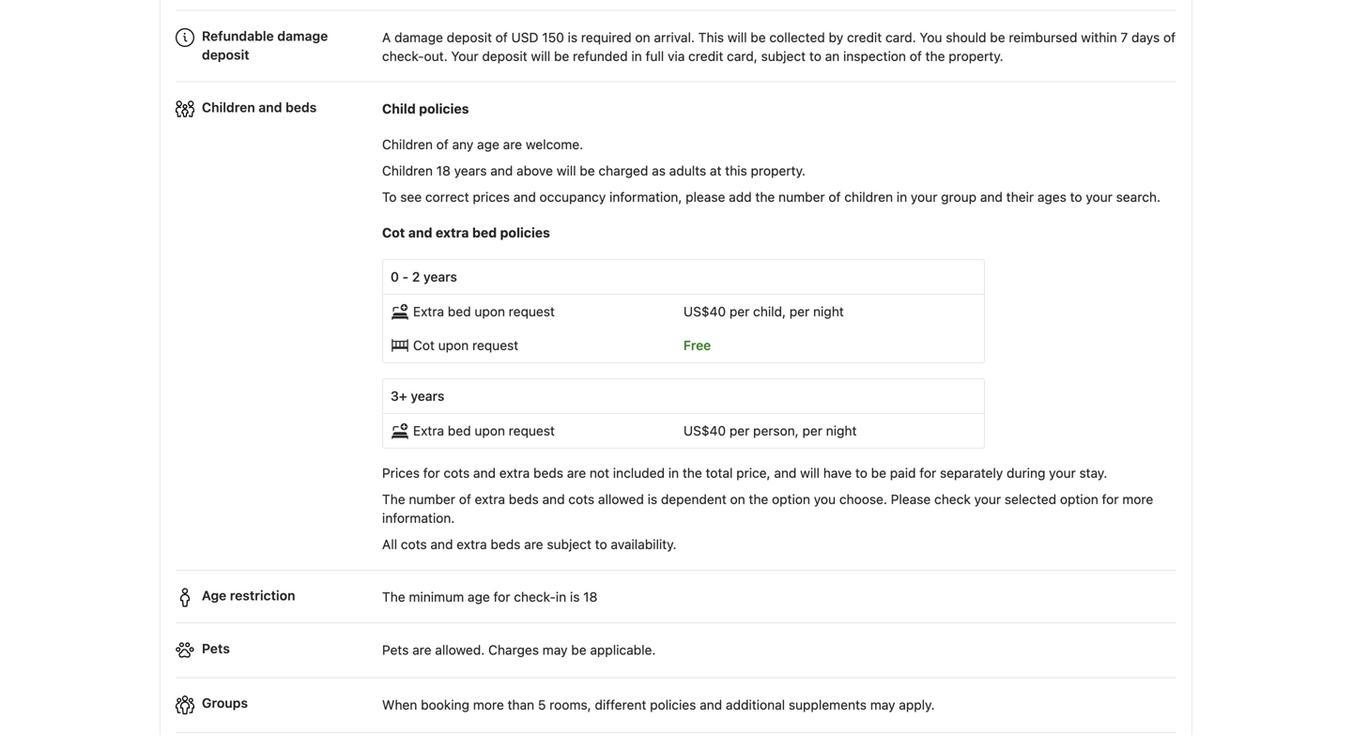 Task type: vqa. For each thing, say whether or not it's contained in the screenshot.
rates
no



Task type: locate. For each thing, give the bounding box(es) containing it.
be right should
[[991, 29, 1006, 45]]

bed down cot upon request
[[448, 423, 471, 439]]

1 vertical spatial is
[[648, 492, 658, 507]]

0 vertical spatial subject
[[762, 48, 806, 64]]

1 vertical spatial credit
[[689, 48, 724, 64]]

to
[[810, 48, 822, 64], [1071, 189, 1083, 205], [856, 466, 868, 481], [595, 537, 608, 552]]

of up all cots and extra beds are subject to availability.
[[459, 492, 471, 507]]

stay.
[[1080, 466, 1108, 481]]

is for 18
[[570, 590, 580, 605]]

cots down not
[[569, 492, 595, 507]]

beds up all cots and extra beds are subject to availability.
[[509, 492, 539, 507]]

1 horizontal spatial 18
[[584, 590, 598, 605]]

when
[[382, 697, 417, 713]]

to inside a damage deposit of usd 150 is required on arrival. this will be collected by credit card. you should be reimbursed within 7 days of check-out. your deposit will be refunded in full via credit card, subject to an inspection of the property.
[[810, 48, 822, 64]]

0 vertical spatial policies
[[419, 101, 469, 117]]

extra bed upon request up cot upon request
[[413, 304, 555, 320]]

0 horizontal spatial on
[[636, 29, 651, 45]]

included
[[613, 466, 665, 481]]

of left any
[[437, 137, 449, 152]]

3+
[[391, 389, 407, 404]]

1 vertical spatial us$40
[[684, 423, 726, 439]]

check-
[[382, 48, 424, 64], [514, 590, 556, 605]]

check- down all cots and extra beds are subject to availability.
[[514, 590, 556, 605]]

for down stay.
[[1103, 492, 1119, 507]]

subject down collected
[[762, 48, 806, 64]]

on down prices for cots and extra beds are not included in the total price, and will have to be paid for separately during your stay.
[[730, 492, 746, 507]]

1 horizontal spatial option
[[1061, 492, 1099, 507]]

us$40
[[684, 304, 726, 320], [684, 423, 726, 439]]

years right 2
[[424, 269, 457, 285]]

may right the charges
[[543, 642, 568, 658]]

0 vertical spatial night
[[814, 304, 844, 320]]

the up dependent
[[683, 466, 703, 481]]

night right child,
[[814, 304, 844, 320]]

children for children 18 years and above will be charged as adults at this property.
[[382, 163, 433, 179]]

children for children and beds
[[202, 100, 255, 115]]

1 us$40 from the top
[[684, 304, 726, 320]]

in right children
[[897, 189, 908, 205]]

more inside the number of extra beds and cots allowed is dependent on the option you choose. please check your selected option for more information.
[[1123, 492, 1154, 507]]

in
[[632, 48, 642, 64], [897, 189, 908, 205], [669, 466, 679, 481], [556, 590, 567, 605]]

refunded
[[573, 48, 628, 64]]

not
[[590, 466, 610, 481]]

the inside the number of extra beds and cots allowed is dependent on the option you choose. please check your selected option for more information.
[[382, 492, 406, 507]]

for up the charges
[[494, 590, 511, 605]]

credit up the inspection
[[847, 29, 882, 45]]

1 vertical spatial cots
[[569, 492, 595, 507]]

the number of extra beds and cots allowed is dependent on the option you choose. please check your selected option for more information.
[[382, 492, 1154, 526]]

subject
[[762, 48, 806, 64], [547, 537, 592, 552]]

credit down this
[[689, 48, 724, 64]]

children up see
[[382, 163, 433, 179]]

and left additional
[[700, 697, 723, 713]]

for inside the number of extra beds and cots allowed is dependent on the option you choose. please check your selected option for more information.
[[1103, 492, 1119, 507]]

in down all cots and extra beds are subject to availability.
[[556, 590, 567, 605]]

upon up 3+ years
[[438, 338, 469, 353]]

policies up any
[[419, 101, 469, 117]]

the down the price,
[[749, 492, 769, 507]]

0 vertical spatial extra
[[413, 304, 444, 320]]

total
[[706, 466, 733, 481]]

selected
[[1005, 492, 1057, 507]]

on
[[636, 29, 651, 45], [730, 492, 746, 507]]

0 vertical spatial age
[[477, 137, 500, 152]]

1 vertical spatial the
[[382, 590, 406, 605]]

and right prices
[[473, 466, 496, 481]]

the inside the number of extra beds and cots allowed is dependent on the option you choose. please check your selected option for more information.
[[749, 492, 769, 507]]

subject left availability.
[[547, 537, 592, 552]]

2 vertical spatial upon
[[475, 423, 505, 439]]

beds left not
[[534, 466, 564, 481]]

to right ages
[[1071, 189, 1083, 205]]

of right days
[[1164, 29, 1176, 45]]

18 up the applicable.
[[584, 590, 598, 605]]

child
[[382, 101, 416, 117]]

0 vertical spatial extra bed upon request
[[413, 304, 555, 320]]

is for required
[[568, 29, 578, 45]]

damage right refundable on the top left of page
[[277, 28, 328, 44]]

on inside a damage deposit of usd 150 is required on arrival. this will be collected by credit card. you should be reimbursed within 7 days of check-out. your deposit will be refunded in full via credit card, subject to an inspection of the property.
[[636, 29, 651, 45]]

1 horizontal spatial pets
[[382, 642, 409, 658]]

are up above
[[503, 137, 522, 152]]

0 horizontal spatial credit
[[689, 48, 724, 64]]

2 extra from the top
[[413, 423, 444, 439]]

in inside a damage deposit of usd 150 is required on arrival. this will be collected by credit card. you should be reimbursed within 7 days of check-out. your deposit will be refunded in full via credit card, subject to an inspection of the property.
[[632, 48, 642, 64]]

the down you
[[926, 48, 946, 64]]

0 vertical spatial the
[[382, 492, 406, 507]]

0 vertical spatial on
[[636, 29, 651, 45]]

2 extra bed upon request from the top
[[413, 423, 555, 439]]

cot upon request
[[413, 338, 519, 353]]

0 vertical spatial us$40
[[684, 304, 726, 320]]

2 option from the left
[[1061, 492, 1099, 507]]

be down 150 in the left of the page
[[554, 48, 570, 64]]

0 horizontal spatial damage
[[277, 28, 328, 44]]

1 horizontal spatial property.
[[949, 48, 1004, 64]]

of
[[496, 29, 508, 45], [1164, 29, 1176, 45], [910, 48, 922, 64], [437, 137, 449, 152], [829, 189, 841, 205], [459, 492, 471, 507]]

number right add
[[779, 189, 825, 205]]

extra down 3+ years
[[413, 423, 444, 439]]

are up the minimum age for check-in is 18
[[524, 537, 544, 552]]

number inside the number of extra beds and cots allowed is dependent on the option you choose. please check your selected option for more information.
[[409, 492, 456, 507]]

is down all cots and extra beds are subject to availability.
[[570, 590, 580, 605]]

your left stay.
[[1050, 466, 1076, 481]]

policies down the prices
[[500, 225, 550, 241]]

0 vertical spatial property.
[[949, 48, 1004, 64]]

0 horizontal spatial option
[[772, 492, 811, 507]]

0 vertical spatial 18
[[437, 163, 451, 179]]

1 vertical spatial on
[[730, 492, 746, 507]]

on up full
[[636, 29, 651, 45]]

property.
[[949, 48, 1004, 64], [751, 163, 806, 179]]

groups
[[202, 696, 248, 711]]

1 vertical spatial 18
[[584, 590, 598, 605]]

adults
[[670, 163, 707, 179]]

the inside a damage deposit of usd 150 is required on arrival. this will be collected by credit card. you should be reimbursed within 7 days of check-out. your deposit will be refunded in full via credit card, subject to an inspection of the property.
[[926, 48, 946, 64]]

the for the number of extra beds and cots allowed is dependent on the option you choose. please check your selected option for more information.
[[382, 492, 406, 507]]

policies
[[419, 101, 469, 117], [500, 225, 550, 241], [650, 697, 697, 713]]

1 extra from the top
[[413, 304, 444, 320]]

0 vertical spatial upon
[[475, 304, 505, 320]]

property. up to see correct prices and occupancy information, please add the number of children in your group and their ages to your search.
[[751, 163, 806, 179]]

1 vertical spatial bed
[[448, 304, 471, 320]]

damage inside refundable damage deposit
[[277, 28, 328, 44]]

your down separately
[[975, 492, 1002, 507]]

per right person,
[[803, 423, 823, 439]]

pets
[[202, 641, 230, 657], [382, 642, 409, 658]]

us$40 for us$40 per person, per night
[[684, 423, 726, 439]]

cots right prices
[[444, 466, 470, 481]]

2 vertical spatial is
[[570, 590, 580, 605]]

for right prices
[[423, 466, 440, 481]]

cot up 3+ years
[[413, 338, 435, 353]]

age right any
[[477, 137, 500, 152]]

be left paid in the bottom right of the page
[[872, 466, 887, 481]]

damage for refundable
[[277, 28, 328, 44]]

children
[[202, 100, 255, 115], [382, 137, 433, 152], [382, 163, 433, 179]]

0 horizontal spatial check-
[[382, 48, 424, 64]]

1 vertical spatial extra bed upon request
[[413, 423, 555, 439]]

pets down age
[[202, 641, 230, 657]]

1 the from the top
[[382, 492, 406, 507]]

and down see
[[409, 225, 433, 241]]

by
[[829, 29, 844, 45]]

cot for cot upon request
[[413, 338, 435, 353]]

children down child
[[382, 137, 433, 152]]

cot down "to"
[[382, 225, 405, 241]]

bed down the prices
[[472, 225, 497, 241]]

1 horizontal spatial subject
[[762, 48, 806, 64]]

refundable
[[202, 28, 274, 44]]

0 horizontal spatial policies
[[419, 101, 469, 117]]

1 horizontal spatial on
[[730, 492, 746, 507]]

deposit inside refundable damage deposit
[[202, 47, 250, 62]]

0 vertical spatial is
[[568, 29, 578, 45]]

1 horizontal spatial number
[[779, 189, 825, 205]]

group
[[942, 189, 977, 205]]

will left have
[[801, 466, 820, 481]]

per
[[730, 304, 750, 320], [790, 304, 810, 320], [730, 423, 750, 439], [803, 423, 823, 439]]

damage for a
[[395, 29, 443, 45]]

night up have
[[826, 423, 857, 439]]

child,
[[754, 304, 786, 320]]

5
[[538, 697, 546, 713]]

1 horizontal spatial cot
[[413, 338, 435, 353]]

us$40 per child, per night
[[684, 304, 844, 320]]

2 vertical spatial request
[[509, 423, 555, 439]]

and up the prices
[[491, 163, 513, 179]]

cots
[[444, 466, 470, 481], [569, 492, 595, 507], [401, 537, 427, 552]]

1 vertical spatial years
[[424, 269, 457, 285]]

beds
[[286, 100, 317, 115], [534, 466, 564, 481], [509, 492, 539, 507], [491, 537, 521, 552]]

information.
[[382, 511, 455, 526]]

is
[[568, 29, 578, 45], [648, 492, 658, 507], [570, 590, 580, 605]]

days
[[1132, 29, 1160, 45]]

inspection
[[844, 48, 907, 64]]

pets up when
[[382, 642, 409, 658]]

all cots and extra beds are subject to availability.
[[382, 537, 677, 552]]

and inside the number of extra beds and cots allowed is dependent on the option you choose. please check your selected option for more information.
[[543, 492, 565, 507]]

1 horizontal spatial check-
[[514, 590, 556, 605]]

damage up out.
[[395, 29, 443, 45]]

damage inside a damage deposit of usd 150 is required on arrival. this will be collected by credit card. you should be reimbursed within 7 days of check-out. your deposit will be refunded in full via credit card, subject to an inspection of the property.
[[395, 29, 443, 45]]

2 horizontal spatial policies
[[650, 697, 697, 713]]

us$40 up free
[[684, 304, 726, 320]]

separately
[[940, 466, 1004, 481]]

number
[[779, 189, 825, 205], [409, 492, 456, 507]]

0 horizontal spatial cots
[[401, 537, 427, 552]]

0 vertical spatial years
[[454, 163, 487, 179]]

as
[[652, 163, 666, 179]]

0
[[391, 269, 399, 285]]

deposit for a
[[447, 29, 492, 45]]

correct
[[426, 189, 469, 205]]

to left an
[[810, 48, 822, 64]]

extra
[[413, 304, 444, 320], [413, 423, 444, 439]]

1 vertical spatial cot
[[413, 338, 435, 353]]

1 vertical spatial subject
[[547, 537, 592, 552]]

will
[[728, 29, 747, 45], [531, 48, 551, 64], [557, 163, 576, 179], [801, 466, 820, 481]]

please
[[891, 492, 931, 507]]

number up information.
[[409, 492, 456, 507]]

1 vertical spatial night
[[826, 423, 857, 439]]

for right paid in the bottom right of the page
[[920, 466, 937, 481]]

extra bed upon request for 3+ years
[[413, 423, 555, 439]]

1 horizontal spatial more
[[1123, 492, 1154, 507]]

upon down cot upon request
[[475, 423, 505, 439]]

1 option from the left
[[772, 492, 811, 507]]

1 vertical spatial property.
[[751, 163, 806, 179]]

0 horizontal spatial pets
[[202, 641, 230, 657]]

1 horizontal spatial policies
[[500, 225, 550, 241]]

is right 150 in the left of the page
[[568, 29, 578, 45]]

subject inside a damage deposit of usd 150 is required on arrival. this will be collected by credit card. you should be reimbursed within 7 days of check-out. your deposit will be refunded in full via credit card, subject to an inspection of the property.
[[762, 48, 806, 64]]

0 vertical spatial cot
[[382, 225, 405, 241]]

0 horizontal spatial number
[[409, 492, 456, 507]]

your left group
[[911, 189, 938, 205]]

upon up cot upon request
[[475, 304, 505, 320]]

deposit down refundable on the top left of page
[[202, 47, 250, 62]]

age
[[477, 137, 500, 152], [468, 590, 490, 605]]

1 vertical spatial children
[[382, 137, 433, 152]]

is inside a damage deposit of usd 150 is required on arrival. this will be collected by credit card. you should be reimbursed within 7 days of check-out. your deposit will be refunded in full via credit card, subject to an inspection of the property.
[[568, 29, 578, 45]]

night for us$40 per person, per night
[[826, 423, 857, 439]]

years down any
[[454, 163, 487, 179]]

may left apply.
[[871, 697, 896, 713]]

us$40 up total
[[684, 423, 726, 439]]

0 vertical spatial more
[[1123, 492, 1154, 507]]

age
[[202, 588, 227, 604]]

2 the from the top
[[382, 590, 406, 605]]

children down refundable damage deposit
[[202, 100, 255, 115]]

in up dependent
[[669, 466, 679, 481]]

is down included
[[648, 492, 658, 507]]

1 horizontal spatial credit
[[847, 29, 882, 45]]

0 vertical spatial check-
[[382, 48, 424, 64]]

18 up correct
[[437, 163, 451, 179]]

2 vertical spatial policies
[[650, 697, 697, 713]]

pets for pets are allowed. charges may be applicable.
[[382, 642, 409, 658]]

choose.
[[840, 492, 888, 507]]

18
[[437, 163, 451, 179], [584, 590, 598, 605]]

for
[[423, 466, 440, 481], [920, 466, 937, 481], [1103, 492, 1119, 507], [494, 590, 511, 605]]

and up all cots and extra beds are subject to availability.
[[543, 492, 565, 507]]

you
[[920, 29, 943, 45]]

to
[[382, 189, 397, 205]]

beds inside the number of extra beds and cots allowed is dependent on the option you choose. please check your selected option for more information.
[[509, 492, 539, 507]]

0 horizontal spatial more
[[473, 697, 504, 713]]

0 vertical spatial children
[[202, 100, 255, 115]]

-
[[403, 269, 409, 285]]

1 horizontal spatial damage
[[395, 29, 443, 45]]

children for children of any age are welcome.
[[382, 137, 433, 152]]

0 horizontal spatial cot
[[382, 225, 405, 241]]

0 vertical spatial cots
[[444, 466, 470, 481]]

2 horizontal spatial cots
[[569, 492, 595, 507]]

out.
[[424, 48, 448, 64]]

2 vertical spatial bed
[[448, 423, 471, 439]]

to left availability.
[[595, 537, 608, 552]]

extra down 0 - 2 years on the left of page
[[413, 304, 444, 320]]

the left minimum
[[382, 590, 406, 605]]

request
[[509, 304, 555, 320], [473, 338, 519, 353], [509, 423, 555, 439]]

0 vertical spatial request
[[509, 304, 555, 320]]

0 vertical spatial number
[[779, 189, 825, 205]]

option down stay.
[[1061, 492, 1099, 507]]

the
[[926, 48, 946, 64], [756, 189, 775, 205], [683, 466, 703, 481], [749, 492, 769, 507]]

1 vertical spatial may
[[871, 697, 896, 713]]

within
[[1082, 29, 1118, 45]]

occupancy
[[540, 189, 606, 205]]

2 us$40 from the top
[[684, 423, 726, 439]]

1 extra bed upon request from the top
[[413, 304, 555, 320]]

the
[[382, 492, 406, 507], [382, 590, 406, 605]]

2 vertical spatial children
[[382, 163, 433, 179]]

1 vertical spatial number
[[409, 492, 456, 507]]

upon for 3+ years
[[475, 423, 505, 439]]

0 horizontal spatial may
[[543, 642, 568, 658]]

0 horizontal spatial 18
[[437, 163, 451, 179]]

are left not
[[567, 466, 586, 481]]

1 vertical spatial extra
[[413, 423, 444, 439]]

than
[[508, 697, 535, 713]]

property. down should
[[949, 48, 1004, 64]]

0 vertical spatial bed
[[472, 225, 497, 241]]

extra inside the number of extra beds and cots allowed is dependent on the option you choose. please check your selected option for more information.
[[475, 492, 505, 507]]

years right 3+
[[411, 389, 445, 404]]

should
[[946, 29, 987, 45]]

check- down a
[[382, 48, 424, 64]]



Task type: describe. For each thing, give the bounding box(es) containing it.
bed for 3+ years
[[448, 423, 471, 439]]

different
[[595, 697, 647, 713]]

per left child,
[[730, 304, 750, 320]]

0 horizontal spatial property.
[[751, 163, 806, 179]]

of down card.
[[910, 48, 922, 64]]

charges
[[489, 642, 539, 658]]

price,
[[737, 466, 771, 481]]

be up occupancy
[[580, 163, 595, 179]]

applicable.
[[590, 642, 656, 658]]

when booking more than 5 rooms, different policies and additional supplements may apply.
[[382, 697, 935, 713]]

per right child,
[[790, 304, 810, 320]]

card,
[[727, 48, 758, 64]]

apply.
[[899, 697, 935, 713]]

1 vertical spatial more
[[473, 697, 504, 713]]

see
[[400, 189, 422, 205]]

deposit for refundable
[[202, 47, 250, 62]]

their
[[1007, 189, 1034, 205]]

via
[[668, 48, 685, 64]]

1 vertical spatial check-
[[514, 590, 556, 605]]

have
[[824, 466, 852, 481]]

pets for pets
[[202, 641, 230, 657]]

children 18 years and above will be charged as adults at this property.
[[382, 163, 806, 179]]

refundable damage deposit
[[202, 28, 328, 62]]

extra for -
[[413, 304, 444, 320]]

request for 3+ years
[[509, 423, 555, 439]]

age restriction
[[202, 588, 295, 604]]

rooms,
[[550, 697, 592, 713]]

search.
[[1117, 189, 1161, 205]]

restriction
[[230, 588, 295, 604]]

availability.
[[611, 537, 677, 552]]

supplements
[[789, 697, 867, 713]]

any
[[452, 137, 474, 152]]

cot for cot and extra bed policies
[[382, 225, 405, 241]]

dependent
[[661, 492, 727, 507]]

at
[[710, 163, 722, 179]]

1 horizontal spatial may
[[871, 697, 896, 713]]

please
[[686, 189, 726, 205]]

your left search.
[[1086, 189, 1113, 205]]

be up card,
[[751, 29, 766, 45]]

a
[[382, 29, 391, 45]]

property. inside a damage deposit of usd 150 is required on arrival. this will be collected by credit card. you should be reimbursed within 7 days of check-out. your deposit will be refunded in full via credit card, subject to an inspection of the property.
[[949, 48, 1004, 64]]

usd
[[512, 29, 539, 45]]

request for 0 - 2 years
[[509, 304, 555, 320]]

an
[[825, 48, 840, 64]]

booking
[[421, 697, 470, 713]]

minimum
[[409, 590, 464, 605]]

night for us$40 per child, per night
[[814, 304, 844, 320]]

during
[[1007, 466, 1046, 481]]

deposit down the usd
[[482, 48, 528, 64]]

of left children
[[829, 189, 841, 205]]

bed for 0 - 2 years
[[448, 304, 471, 320]]

children of any age are welcome.
[[382, 137, 584, 152]]

1 vertical spatial policies
[[500, 225, 550, 241]]

child policies
[[382, 101, 469, 117]]

paid
[[890, 466, 916, 481]]

the right add
[[756, 189, 775, 205]]

150
[[542, 29, 564, 45]]

of inside the number of extra beds and cots allowed is dependent on the option you choose. please check your selected option for more information.
[[459, 492, 471, 507]]

a damage deposit of usd 150 is required on arrival. this will be collected by credit card. you should be reimbursed within 7 days of check-out. your deposit will be refunded in full via credit card, subject to an inspection of the property.
[[382, 29, 1176, 64]]

you
[[814, 492, 836, 507]]

allowed
[[598, 492, 644, 507]]

us$40 per person, per night
[[684, 423, 857, 439]]

to right have
[[856, 466, 868, 481]]

your
[[451, 48, 479, 64]]

beds up the minimum age for check-in is 18
[[491, 537, 521, 552]]

will down 150 in the left of the page
[[531, 48, 551, 64]]

check
[[935, 492, 971, 507]]

and down information.
[[431, 537, 453, 552]]

0 horizontal spatial subject
[[547, 537, 592, 552]]

children
[[845, 189, 893, 205]]

allowed.
[[435, 642, 485, 658]]

charged
[[599, 163, 649, 179]]

are left allowed. at the left bottom of page
[[413, 642, 432, 658]]

this
[[699, 29, 724, 45]]

the minimum age for check-in is 18
[[382, 590, 598, 605]]

0 vertical spatial credit
[[847, 29, 882, 45]]

cot and extra bed policies
[[382, 225, 550, 241]]

children and beds
[[202, 100, 317, 115]]

1 horizontal spatial cots
[[444, 466, 470, 481]]

1 vertical spatial age
[[468, 590, 490, 605]]

information,
[[610, 189, 682, 205]]

and down refundable damage deposit
[[259, 100, 282, 115]]

extra for years
[[413, 423, 444, 439]]

reimbursed
[[1009, 29, 1078, 45]]

free
[[684, 338, 711, 353]]

1 vertical spatial request
[[473, 338, 519, 353]]

welcome.
[[526, 137, 584, 152]]

2 vertical spatial years
[[411, 389, 445, 404]]

cots inside the number of extra beds and cots allowed is dependent on the option you choose. please check your selected option for more information.
[[569, 492, 595, 507]]

and left their
[[981, 189, 1003, 205]]

2
[[412, 269, 420, 285]]

of left the usd
[[496, 29, 508, 45]]

add
[[729, 189, 752, 205]]

full
[[646, 48, 664, 64]]

and down above
[[514, 189, 536, 205]]

extra bed upon request for 0 - 2 years
[[413, 304, 555, 320]]

arrival.
[[654, 29, 695, 45]]

on inside the number of extra beds and cots allowed is dependent on the option you choose. please check your selected option for more information.
[[730, 492, 746, 507]]

and right the price,
[[775, 466, 797, 481]]

the for the minimum age for check-in is 18
[[382, 590, 406, 605]]

7
[[1121, 29, 1129, 45]]

to see correct prices and occupancy information, please add the number of children in your group and their ages to your search.
[[382, 189, 1161, 205]]

will up card,
[[728, 29, 747, 45]]

card.
[[886, 29, 917, 45]]

all
[[382, 537, 397, 552]]

pets are allowed. charges may be applicable.
[[382, 642, 656, 658]]

0 vertical spatial may
[[543, 642, 568, 658]]

3+ years
[[391, 389, 445, 404]]

check- inside a damage deposit of usd 150 is required on arrival. this will be collected by credit card. you should be reimbursed within 7 days of check-out. your deposit will be refunded in full via credit card, subject to an inspection of the property.
[[382, 48, 424, 64]]

2 vertical spatial cots
[[401, 537, 427, 552]]

ages
[[1038, 189, 1067, 205]]

above
[[517, 163, 553, 179]]

1 vertical spatial upon
[[438, 338, 469, 353]]

your inside the number of extra beds and cots allowed is dependent on the option you choose. please check your selected option for more information.
[[975, 492, 1002, 507]]

per left person,
[[730, 423, 750, 439]]

upon for 0 - 2 years
[[475, 304, 505, 320]]

prices
[[473, 189, 510, 205]]

required
[[581, 29, 632, 45]]

will up occupancy
[[557, 163, 576, 179]]

person,
[[754, 423, 799, 439]]

this
[[725, 163, 748, 179]]

beds down refundable damage deposit
[[286, 100, 317, 115]]

us$40 for us$40 per child, per night
[[684, 304, 726, 320]]

0 - 2 years
[[391, 269, 457, 285]]

additional
[[726, 697, 786, 713]]

be left the applicable.
[[571, 642, 587, 658]]

is inside the number of extra beds and cots allowed is dependent on the option you choose. please check your selected option for more information.
[[648, 492, 658, 507]]

prices for cots and extra beds are not included in the total price, and will have to be paid for separately during your stay.
[[382, 466, 1108, 481]]



